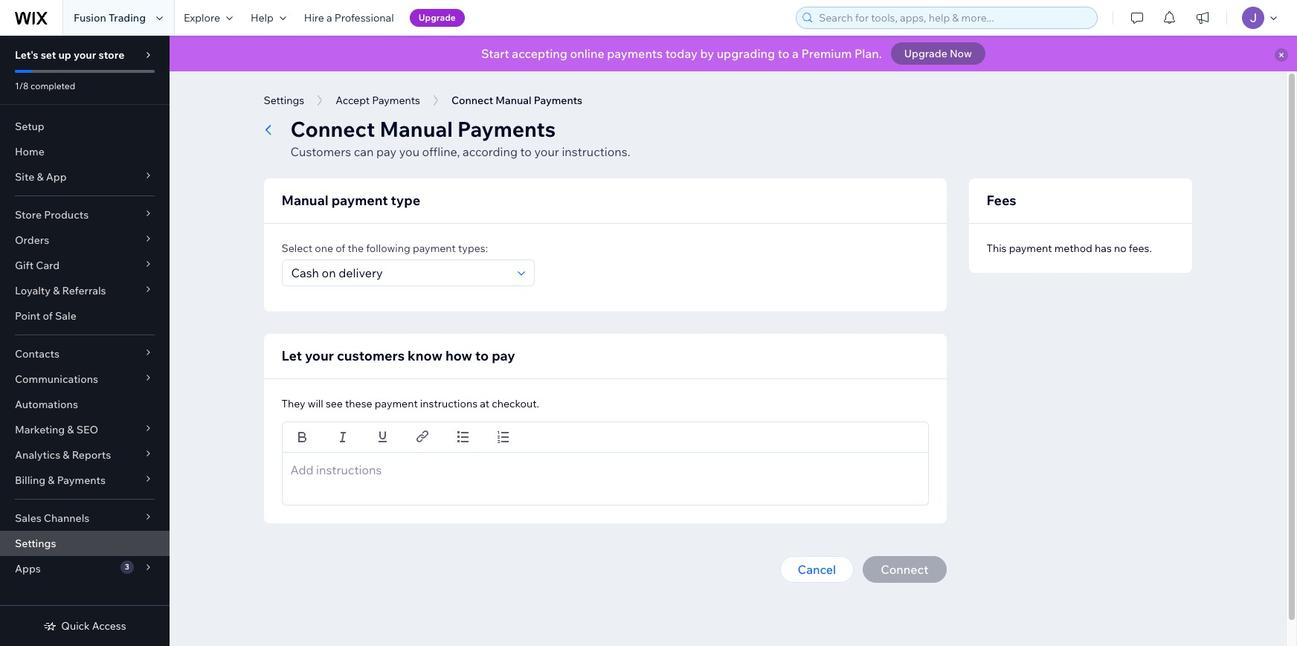 Task type: locate. For each thing, give the bounding box(es) containing it.
0 vertical spatial manual
[[380, 116, 453, 142]]

settings inside settings link
[[15, 537, 56, 551]]

upgrade now
[[905, 47, 973, 60]]

a left premium
[[793, 46, 799, 61]]

settings up connect
[[264, 94, 304, 107]]

payment right this
[[1010, 242, 1053, 255]]

to right according
[[521, 144, 532, 159]]

your inside sidebar element
[[74, 48, 96, 62]]

0 vertical spatial upgrade
[[419, 12, 456, 23]]

now
[[950, 47, 973, 60]]

automations link
[[0, 392, 170, 418]]

1 horizontal spatial a
[[793, 46, 799, 61]]

0 horizontal spatial a
[[327, 11, 332, 25]]

payments inside button
[[372, 94, 420, 107]]

the
[[348, 242, 364, 255]]

contacts
[[15, 348, 60, 361]]

of left the
[[336, 242, 346, 255]]

1 horizontal spatial upgrade
[[905, 47, 948, 60]]

2 vertical spatial to
[[476, 348, 489, 365]]

method
[[1055, 242, 1093, 255]]

0 vertical spatial a
[[327, 11, 332, 25]]

payments for manual
[[458, 116, 556, 142]]

explore
[[184, 11, 220, 25]]

0 vertical spatial to
[[778, 46, 790, 61]]

pay right can
[[377, 144, 397, 159]]

& right loyalty
[[53, 284, 60, 298]]

payment left the type
[[332, 192, 388, 209]]

select
[[282, 242, 313, 255]]

settings inside settings button
[[264, 94, 304, 107]]

payments up according
[[458, 116, 556, 142]]

to right how
[[476, 348, 489, 365]]

2 horizontal spatial your
[[535, 144, 560, 159]]

settings down the sales
[[15, 537, 56, 551]]

0 horizontal spatial settings
[[15, 537, 56, 551]]

types:
[[458, 242, 488, 255]]

1 horizontal spatial settings
[[264, 94, 304, 107]]

payments for &
[[57, 474, 106, 487]]

0 vertical spatial your
[[74, 48, 96, 62]]

a inside the start accepting online payments today by upgrading to a premium plan. alert
[[793, 46, 799, 61]]

billing & payments button
[[0, 468, 170, 493]]

pay
[[377, 144, 397, 159], [492, 348, 515, 365]]

& right billing
[[48, 474, 55, 487]]

select one of the following payment types:
[[282, 242, 488, 255]]

site & app
[[15, 170, 67, 184]]

1 horizontal spatial manual
[[380, 116, 453, 142]]

settings
[[264, 94, 304, 107], [15, 537, 56, 551]]

1 vertical spatial to
[[521, 144, 532, 159]]

by
[[701, 46, 714, 61]]

upgrade right professional
[[419, 12, 456, 23]]

manual up you
[[380, 116, 453, 142]]

can
[[354, 144, 374, 159]]

completed
[[31, 80, 75, 92]]

2 horizontal spatial to
[[778, 46, 790, 61]]

1 vertical spatial of
[[43, 310, 53, 323]]

hire a professional link
[[295, 0, 403, 36]]

2 vertical spatial your
[[305, 348, 334, 365]]

0 horizontal spatial of
[[43, 310, 53, 323]]

upgrade left now
[[905, 47, 948, 60]]

a
[[327, 11, 332, 25], [793, 46, 799, 61]]

0 vertical spatial settings
[[264, 94, 304, 107]]

1 horizontal spatial payments
[[372, 94, 420, 107]]

manual
[[380, 116, 453, 142], [282, 192, 329, 209]]

professional
[[335, 11, 394, 25]]

your right up
[[74, 48, 96, 62]]

payments inside dropdown button
[[57, 474, 106, 487]]

point of sale link
[[0, 304, 170, 329]]

manual payment type
[[282, 192, 421, 209]]

contacts button
[[0, 342, 170, 367]]

one
[[315, 242, 333, 255]]

2 horizontal spatial payments
[[458, 116, 556, 142]]

1 vertical spatial settings
[[15, 537, 56, 551]]

sidebar element
[[0, 36, 170, 647]]

1 horizontal spatial to
[[521, 144, 532, 159]]

see
[[326, 397, 343, 411]]

0 horizontal spatial your
[[74, 48, 96, 62]]

sale
[[55, 310, 77, 323]]

payments right accept on the top of page
[[372, 94, 420, 107]]

0 vertical spatial payments
[[372, 94, 420, 107]]

Select one of the following payment types: field
[[287, 260, 513, 286]]

& left the "reports"
[[63, 449, 70, 462]]

1 vertical spatial payments
[[458, 116, 556, 142]]

0 horizontal spatial to
[[476, 348, 489, 365]]

plan.
[[855, 46, 883, 61]]

0 horizontal spatial pay
[[377, 144, 397, 159]]

sales
[[15, 512, 41, 525]]

accept
[[336, 94, 370, 107]]

3
[[125, 563, 129, 572]]

payment right these
[[375, 397, 418, 411]]

gift card button
[[0, 253, 170, 278]]

0 horizontal spatial manual
[[282, 192, 329, 209]]

payments inside connect manual payments customers can pay you offline, according to your instructions.
[[458, 116, 556, 142]]

0 horizontal spatial upgrade
[[419, 12, 456, 23]]

your left instructions.
[[535, 144, 560, 159]]

they will see these payment instructions at checkout.
[[282, 397, 539, 411]]

& inside popup button
[[63, 449, 70, 462]]

1 vertical spatial pay
[[492, 348, 515, 365]]

1 vertical spatial upgrade
[[905, 47, 948, 60]]

upgrade button
[[410, 9, 465, 27]]

None text field
[[282, 452, 929, 506]]

instructions.
[[562, 144, 631, 159]]

upgrade inside button
[[905, 47, 948, 60]]

up
[[58, 48, 71, 62]]

help button
[[242, 0, 295, 36]]

& for analytics
[[63, 449, 70, 462]]

2 vertical spatial payments
[[57, 474, 106, 487]]

a inside 'hire a professional' link
[[327, 11, 332, 25]]

sales channels button
[[0, 506, 170, 531]]

payments down analytics & reports popup button
[[57, 474, 106, 487]]

home link
[[0, 139, 170, 164]]

pay right how
[[492, 348, 515, 365]]

& right site
[[37, 170, 44, 184]]

card
[[36, 259, 60, 272]]

connect manual payments customers can pay you offline, according to your instructions.
[[291, 116, 631, 159]]

1 horizontal spatial pay
[[492, 348, 515, 365]]

has
[[1096, 242, 1112, 255]]

let's
[[15, 48, 38, 62]]

your right let
[[305, 348, 334, 365]]

hire a professional
[[304, 11, 394, 25]]

1 vertical spatial your
[[535, 144, 560, 159]]

accept payments
[[336, 94, 420, 107]]

pay inside connect manual payments customers can pay you offline, according to your instructions.
[[377, 144, 397, 159]]

communications button
[[0, 367, 170, 392]]

1 horizontal spatial of
[[336, 242, 346, 255]]

to right upgrading
[[778, 46, 790, 61]]

upgrade for upgrade
[[419, 12, 456, 23]]

upgrade inside button
[[419, 12, 456, 23]]

analytics & reports
[[15, 449, 111, 462]]

gift
[[15, 259, 34, 272]]

settings button
[[256, 89, 312, 112]]

to
[[778, 46, 790, 61], [521, 144, 532, 159], [476, 348, 489, 365]]

1 vertical spatial manual
[[282, 192, 329, 209]]

communications
[[15, 373, 98, 386]]

0 vertical spatial pay
[[377, 144, 397, 159]]

a right the 'hire' on the top of the page
[[327, 11, 332, 25]]

manual inside connect manual payments customers can pay you offline, according to your instructions.
[[380, 116, 453, 142]]

payment
[[332, 192, 388, 209], [413, 242, 456, 255], [1010, 242, 1053, 255], [375, 397, 418, 411]]

manual up select
[[282, 192, 329, 209]]

fees
[[987, 192, 1017, 209]]

0 horizontal spatial payments
[[57, 474, 106, 487]]

analytics
[[15, 449, 60, 462]]

of left sale
[[43, 310, 53, 323]]

& left seo
[[67, 423, 74, 437]]

checkout.
[[492, 397, 539, 411]]

sales channels
[[15, 512, 90, 525]]

no
[[1115, 242, 1127, 255]]

let's set up your store
[[15, 48, 125, 62]]

customers
[[291, 144, 351, 159]]

1 vertical spatial a
[[793, 46, 799, 61]]

&
[[37, 170, 44, 184], [53, 284, 60, 298], [67, 423, 74, 437], [63, 449, 70, 462], [48, 474, 55, 487]]



Task type: describe. For each thing, give the bounding box(es) containing it.
1/8
[[15, 80, 29, 92]]

& for site
[[37, 170, 44, 184]]

these
[[345, 397, 373, 411]]

following
[[366, 242, 411, 255]]

this payment method has no fees.
[[987, 242, 1153, 255]]

loyalty & referrals button
[[0, 278, 170, 304]]

1/8 completed
[[15, 80, 75, 92]]

site & app button
[[0, 164, 170, 190]]

cancel button
[[780, 557, 855, 583]]

fusion trading
[[74, 11, 146, 25]]

payment left the types:
[[413, 242, 456, 255]]

instructions
[[420, 397, 478, 411]]

start
[[482, 46, 510, 61]]

online
[[570, 46, 605, 61]]

hire
[[304, 11, 324, 25]]

products
[[44, 208, 89, 222]]

reports
[[72, 449, 111, 462]]

premium
[[802, 46, 852, 61]]

settings for settings link
[[15, 537, 56, 551]]

marketing & seo
[[15, 423, 98, 437]]

automations
[[15, 398, 78, 412]]

store products
[[15, 208, 89, 222]]

start accepting online payments today by upgrading to a premium plan.
[[482, 46, 883, 61]]

you
[[399, 144, 420, 159]]

store
[[15, 208, 42, 222]]

offline,
[[422, 144, 460, 159]]

analytics & reports button
[[0, 443, 170, 468]]

orders button
[[0, 228, 170, 253]]

start accepting online payments today by upgrading to a premium plan. alert
[[170, 36, 1298, 71]]

billing
[[15, 474, 46, 487]]

app
[[46, 170, 67, 184]]

today
[[666, 46, 698, 61]]

fusion
[[74, 11, 106, 25]]

marketing
[[15, 423, 65, 437]]

of inside sidebar element
[[43, 310, 53, 323]]

at
[[480, 397, 490, 411]]

quick access
[[61, 620, 126, 633]]

according
[[463, 144, 518, 159]]

referrals
[[62, 284, 106, 298]]

cancel
[[798, 563, 837, 578]]

seo
[[76, 423, 98, 437]]

site
[[15, 170, 34, 184]]

help
[[251, 11, 274, 25]]

store products button
[[0, 202, 170, 228]]

point of sale
[[15, 310, 77, 323]]

settings for settings button
[[264, 94, 304, 107]]

type
[[391, 192, 421, 209]]

payments
[[608, 46, 663, 61]]

to inside connect manual payments customers can pay you offline, according to your instructions.
[[521, 144, 532, 159]]

marketing & seo button
[[0, 418, 170, 443]]

accepting
[[512, 46, 568, 61]]

know
[[408, 348, 443, 365]]

how
[[446, 348, 473, 365]]

& for loyalty
[[53, 284, 60, 298]]

loyalty & referrals
[[15, 284, 106, 298]]

customers
[[337, 348, 405, 365]]

1 horizontal spatial your
[[305, 348, 334, 365]]

orders
[[15, 234, 49, 247]]

settings link
[[0, 531, 170, 557]]

upgrade for upgrade now
[[905, 47, 948, 60]]

this
[[987, 242, 1007, 255]]

point
[[15, 310, 40, 323]]

let your customers know how to pay
[[282, 348, 515, 365]]

& for billing
[[48, 474, 55, 487]]

access
[[92, 620, 126, 633]]

0 vertical spatial of
[[336, 242, 346, 255]]

accept payments button
[[328, 89, 428, 112]]

they
[[282, 397, 305, 411]]

apps
[[15, 563, 41, 576]]

quick access button
[[43, 620, 126, 633]]

Search for tools, apps, help & more... field
[[815, 7, 1093, 28]]

channels
[[44, 512, 90, 525]]

& for marketing
[[67, 423, 74, 437]]

billing & payments
[[15, 474, 106, 487]]

loyalty
[[15, 284, 51, 298]]

connect
[[291, 116, 375, 142]]

setup link
[[0, 114, 170, 139]]

gift card
[[15, 259, 60, 272]]

your inside connect manual payments customers can pay you offline, according to your instructions.
[[535, 144, 560, 159]]

upgrading
[[717, 46, 776, 61]]

to inside alert
[[778, 46, 790, 61]]



Task type: vqa. For each thing, say whether or not it's contained in the screenshot.
or within the New Order Take orders manually over the phone or in person. Learn more
no



